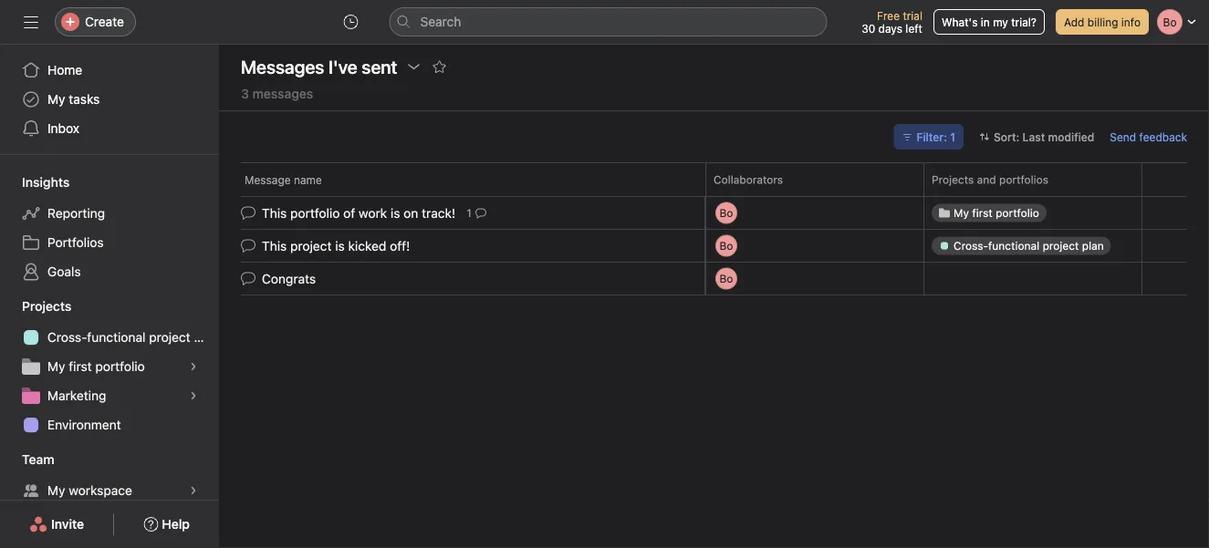 Task type: locate. For each thing, give the bounding box(es) containing it.
1 right track!
[[467, 207, 472, 220]]

this project is kicked off! row
[[219, 228, 1210, 264]]

congrats
[[262, 271, 316, 287]]

info
[[1122, 16, 1141, 28]]

3 messages
[[241, 86, 313, 101]]

marketing
[[47, 389, 106, 404]]

marketing link
[[11, 382, 208, 411]]

messages
[[253, 86, 313, 101]]

1 horizontal spatial is
[[391, 206, 400, 221]]

conversation name for this project is kicked off! cell
[[219, 229, 706, 263]]

modified
[[1049, 131, 1095, 143]]

0 horizontal spatial 1
[[467, 207, 472, 220]]

this inside row
[[262, 239, 287, 254]]

first
[[69, 359, 92, 374]]

1 inside 1 button
[[467, 207, 472, 220]]

message name column header
[[241, 163, 711, 196]]

send feedback
[[1111, 131, 1188, 143]]

teams element
[[0, 444, 219, 510]]

home link
[[11, 56, 208, 85]]

project up congrats
[[290, 239, 332, 254]]

1 vertical spatial project
[[149, 330, 191, 345]]

30
[[862, 22, 876, 35]]

reporting link
[[11, 199, 208, 228]]

2 my from the top
[[47, 359, 65, 374]]

0 vertical spatial project
[[290, 239, 332, 254]]

this
[[262, 206, 287, 221], [262, 239, 287, 254]]

this portfolio of work is on track!
[[262, 206, 456, 221]]

1 horizontal spatial projects
[[932, 174, 975, 186]]

row up this project is kicked off! row
[[219, 163, 1210, 196]]

my inside global element
[[47, 92, 65, 107]]

tree grid
[[219, 195, 1210, 297]]

is
[[391, 206, 400, 221], [335, 239, 345, 254]]

2 cell from the top
[[924, 229, 1143, 263]]

this inside row
[[262, 206, 287, 221]]

projects inside dropdown button
[[22, 299, 72, 314]]

1 this from the top
[[262, 206, 287, 221]]

what's
[[942, 16, 978, 28]]

1 vertical spatial portfolio
[[95, 359, 145, 374]]

portfolios
[[1000, 174, 1049, 186]]

cell
[[924, 196, 1143, 230], [924, 229, 1143, 263], [924, 262, 1143, 296]]

cell for off!
[[924, 229, 1143, 263]]

filter: 1 button
[[894, 124, 964, 150]]

projects up cross-
[[22, 299, 72, 314]]

what's in my trial?
[[942, 16, 1037, 28]]

filter:
[[917, 131, 948, 143]]

this up congrats
[[262, 239, 287, 254]]

my left tasks
[[47, 92, 65, 107]]

this for this project is kicked off!
[[262, 239, 287, 254]]

0 vertical spatial is
[[391, 206, 400, 221]]

my workspace
[[47, 484, 132, 499]]

my left first
[[47, 359, 65, 374]]

search button
[[389, 7, 828, 37]]

3 my from the top
[[47, 484, 65, 499]]

actions image
[[407, 59, 421, 74]]

my inside teams element
[[47, 484, 65, 499]]

my for my first portfolio
[[47, 359, 65, 374]]

see details, my first portfolio image
[[188, 362, 199, 373]]

my first portfolio link
[[11, 352, 208, 382]]

trial?
[[1012, 16, 1037, 28]]

my first portfolio
[[47, 359, 145, 374]]

add billing info
[[1065, 16, 1141, 28]]

0 horizontal spatial portfolio
[[95, 359, 145, 374]]

portfolio down cross-functional project plan link
[[95, 359, 145, 374]]

projects
[[932, 174, 975, 186], [22, 299, 72, 314]]

days
[[879, 22, 903, 35]]

my workspace link
[[11, 477, 208, 506]]

0 vertical spatial projects
[[932, 174, 975, 186]]

0 vertical spatial portfolio
[[290, 206, 340, 221]]

1 right filter:
[[951, 131, 956, 143]]

search list box
[[389, 7, 828, 37]]

add billing info button
[[1057, 9, 1150, 35]]

what's in my trial? button
[[934, 9, 1046, 35]]

functional
[[87, 330, 146, 345]]

1 horizontal spatial project
[[290, 239, 332, 254]]

my tasks link
[[11, 85, 208, 114]]

my inside projects element
[[47, 359, 65, 374]]

1 vertical spatial 1
[[467, 207, 472, 220]]

is left on
[[391, 206, 400, 221]]

1 vertical spatial projects
[[22, 299, 72, 314]]

is inside row
[[335, 239, 345, 254]]

1 vertical spatial my
[[47, 359, 65, 374]]

my up invite button
[[47, 484, 65, 499]]

1 cell from the top
[[924, 196, 1143, 230]]

portfolio down the name
[[290, 206, 340, 221]]

kicked
[[348, 239, 387, 254]]

i've sent
[[329, 56, 398, 77]]

cross-functional project plan link
[[11, 323, 219, 352]]

home
[[47, 63, 82, 78]]

1 my from the top
[[47, 92, 65, 107]]

projects inside column header
[[932, 174, 975, 186]]

this down message
[[262, 206, 287, 221]]

work
[[359, 206, 387, 221]]

0 horizontal spatial is
[[335, 239, 345, 254]]

projects left and
[[932, 174, 975, 186]]

tasks
[[69, 92, 100, 107]]

project
[[290, 239, 332, 254], [149, 330, 191, 345]]

left
[[906, 22, 923, 35]]

collaborators column header
[[706, 163, 930, 196]]

project left plan
[[149, 330, 191, 345]]

create button
[[55, 7, 136, 37]]

last
[[1023, 131, 1046, 143]]

insights element
[[0, 166, 219, 290]]

0 vertical spatial 1
[[951, 131, 956, 143]]

my
[[47, 92, 65, 107], [47, 359, 65, 374], [47, 484, 65, 499]]

0 vertical spatial this
[[262, 206, 287, 221]]

1 horizontal spatial 1
[[951, 131, 956, 143]]

projects element
[[0, 290, 219, 444]]

off!
[[390, 239, 410, 254]]

0 horizontal spatial projects
[[22, 299, 72, 314]]

portfolio inside cell
[[290, 206, 340, 221]]

this project is kicked off!
[[262, 239, 410, 254]]

1 horizontal spatial portfolio
[[290, 206, 340, 221]]

1
[[951, 131, 956, 143], [467, 207, 472, 220]]

portfolio inside projects element
[[95, 359, 145, 374]]

message name
[[245, 174, 322, 186]]

add
[[1065, 16, 1085, 28]]

0 vertical spatial my
[[47, 92, 65, 107]]

portfolios link
[[11, 228, 208, 258]]

0 horizontal spatial project
[[149, 330, 191, 345]]

free
[[878, 9, 900, 22]]

billing
[[1088, 16, 1119, 28]]

1 vertical spatial this
[[262, 239, 287, 254]]

message
[[245, 174, 291, 186]]

row
[[219, 163, 1210, 196], [241, 195, 1188, 197]]

2 vertical spatial my
[[47, 484, 65, 499]]

inbox
[[47, 121, 79, 136]]

environment
[[47, 418, 121, 433]]

search
[[421, 14, 462, 29]]

sort: last modified button
[[972, 124, 1103, 150]]

is left kicked
[[335, 239, 345, 254]]

2 this from the top
[[262, 239, 287, 254]]

messages
[[241, 56, 325, 77]]

portfolio
[[290, 206, 340, 221], [95, 359, 145, 374]]

projects for projects
[[22, 299, 72, 314]]

1 vertical spatial is
[[335, 239, 345, 254]]



Task type: vqa. For each thing, say whether or not it's contained in the screenshot.
first 25 from left
no



Task type: describe. For each thing, give the bounding box(es) containing it.
cross-
[[47, 330, 87, 345]]

row containing message name
[[219, 163, 1210, 196]]

projects and portfolios
[[932, 174, 1049, 186]]

insights
[[22, 175, 70, 190]]

send feedback link
[[1111, 129, 1188, 145]]

invite
[[51, 517, 84, 532]]

history image
[[344, 15, 358, 29]]

row down collaborators
[[241, 195, 1188, 197]]

projects for projects and portfolios
[[932, 174, 975, 186]]

my
[[994, 16, 1009, 28]]

feedback
[[1140, 131, 1188, 143]]

see details, marketing image
[[188, 391, 199, 402]]

messages i've sent
[[241, 56, 398, 77]]

track!
[[422, 206, 456, 221]]

of
[[344, 206, 355, 221]]

my for my workspace
[[47, 484, 65, 499]]

cell for is
[[924, 196, 1143, 230]]

sort:
[[994, 131, 1020, 143]]

tree grid containing this portfolio of work is on track!
[[219, 195, 1210, 297]]

projects and portfolios column header
[[924, 163, 1148, 196]]

insights button
[[0, 174, 70, 192]]

global element
[[0, 45, 219, 154]]

collaborators
[[714, 174, 784, 186]]

portfolios
[[47, 235, 104, 250]]

my tasks
[[47, 92, 100, 107]]

and
[[978, 174, 997, 186]]

workspace
[[69, 484, 132, 499]]

my for my tasks
[[47, 92, 65, 107]]

name
[[294, 174, 322, 186]]

help
[[162, 517, 190, 532]]

team button
[[0, 451, 54, 469]]

filter: 1
[[917, 131, 956, 143]]

free trial 30 days left
[[862, 9, 923, 35]]

add to starred image
[[432, 59, 447, 74]]

help button
[[132, 509, 202, 542]]

is inside row
[[391, 206, 400, 221]]

1 inside filter: 1 button
[[951, 131, 956, 143]]

trial
[[903, 9, 923, 22]]

this portfolio of work is on track! row
[[219, 195, 1210, 231]]

3 messages button
[[241, 86, 313, 110]]

this for this portfolio of work is on track!
[[262, 206, 287, 221]]

in
[[981, 16, 991, 28]]

project inside cell
[[290, 239, 332, 254]]

inbox link
[[11, 114, 208, 143]]

3
[[241, 86, 249, 101]]

see details, my workspace image
[[188, 486, 199, 497]]

hide sidebar image
[[24, 15, 38, 29]]

team
[[22, 452, 54, 468]]

3 cell from the top
[[924, 262, 1143, 296]]

invite button
[[17, 509, 96, 542]]

congrats row
[[219, 261, 1210, 297]]

goals link
[[11, 258, 208, 287]]

conversation name for congrats cell
[[219, 262, 706, 296]]

1 button
[[463, 204, 490, 222]]

sort: last modified
[[994, 131, 1095, 143]]

environment link
[[11, 411, 208, 440]]

cross-functional project plan
[[47, 330, 219, 345]]

send
[[1111, 131, 1137, 143]]

on
[[404, 206, 419, 221]]

projects button
[[0, 298, 72, 316]]

goals
[[47, 264, 81, 279]]

reporting
[[47, 206, 105, 221]]

conversation name for this portfolio of work is on track! cell
[[219, 196, 706, 230]]

create
[[85, 14, 124, 29]]

plan
[[194, 330, 219, 345]]



